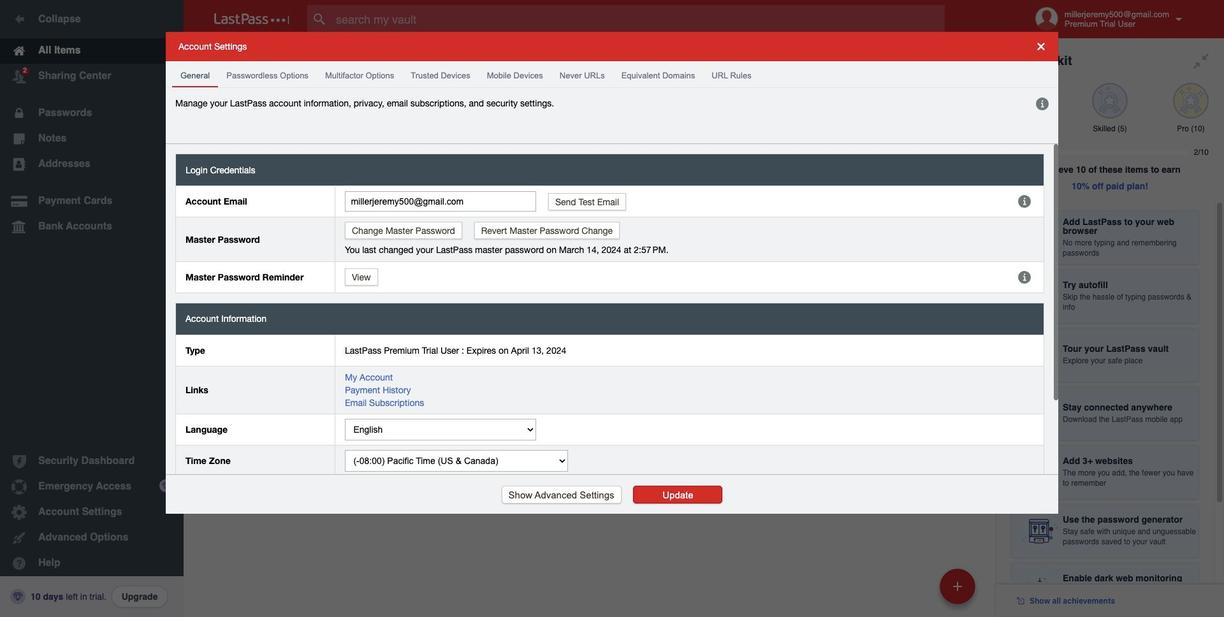 Task type: vqa. For each thing, say whether or not it's contained in the screenshot.
new item image
yes



Task type: locate. For each thing, give the bounding box(es) containing it.
vault options navigation
[[184, 38, 996, 77]]

Search search field
[[307, 5, 970, 33]]

search my vault text field
[[307, 5, 970, 33]]



Task type: describe. For each thing, give the bounding box(es) containing it.
new item navigation
[[936, 565, 983, 617]]

main navigation navigation
[[0, 0, 184, 617]]

new item image
[[953, 582, 962, 591]]

lastpass image
[[214, 13, 290, 25]]



